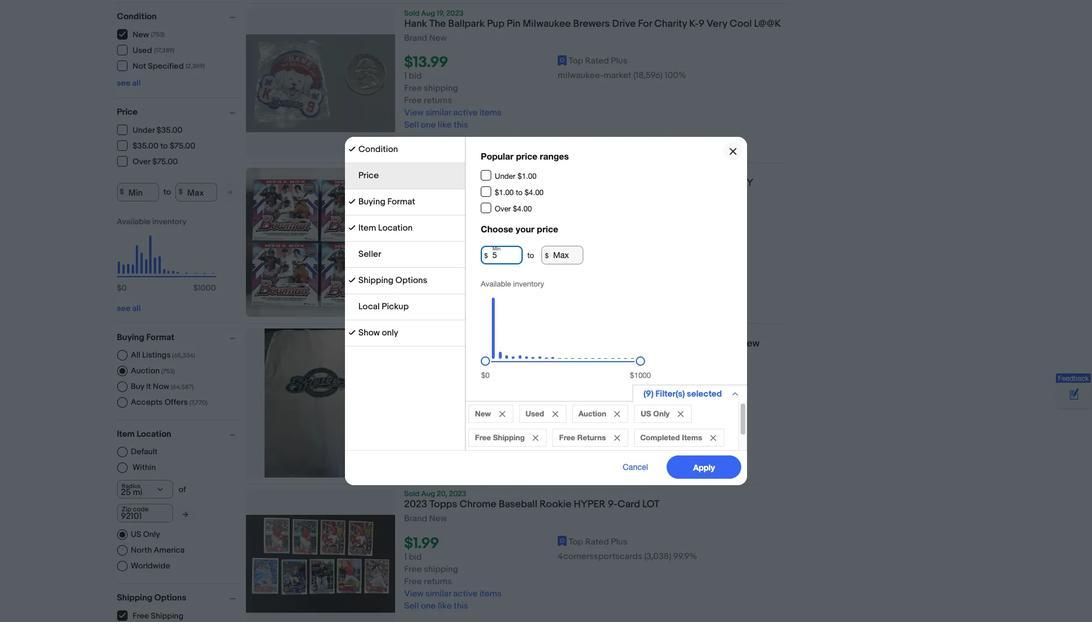 Task type: locate. For each thing, give the bounding box(es) containing it.
1 see from the top
[[117, 78, 131, 88]]

to down under $35.00
[[160, 141, 168, 151]]

shipping inside 4cornerssportscards (3,038) 99.9% free shipping free returns view similar active items sell one like this
[[424, 564, 458, 575]]

(64,587)
[[171, 383, 194, 391]]

plus
[[611, 55, 628, 67], [611, 537, 628, 548]]

milwaukee- up the free returns
[[558, 402, 604, 414]]

100% inside milwaukee-market (18,596) 100% free shipping free returns view similar active items sell one like this
[[665, 70, 686, 81]]

shipping down seller
[[358, 275, 394, 286]]

$13.99
[[404, 54, 448, 72]]

buying up all
[[117, 332, 144, 343]]

plus down drive
[[611, 55, 628, 67]]

shipping options for shipping options dropdown button
[[117, 593, 186, 604]]

sold for $13.99
[[404, 9, 420, 18]]

1 vertical spatial l@@k
[[404, 350, 431, 362]]

buying format inside tab
[[358, 196, 415, 208]]

active
[[453, 107, 478, 118], [453, 279, 478, 290], [453, 440, 478, 451], [453, 588, 478, 600]]

1 items from the top
[[480, 107, 502, 118]]

feedback
[[1058, 375, 1089, 383]]

0 vertical spatial available
[[117, 217, 151, 226]]

brand inside sold  aug 20, 2023 2023 topps chrome baseball rookie hyper 9-card lot brand new
[[404, 514, 427, 525]]

2 active from the top
[[453, 279, 478, 290]]

(18,596) down for
[[634, 70, 663, 81]]

100%
[[665, 70, 686, 81], [629, 241, 650, 253], [665, 402, 686, 414]]

format up all listings (65,334)
[[146, 332, 174, 343]]

1 vertical spatial us
[[131, 530, 141, 539]]

2 1 bid from the top
[[404, 552, 422, 563]]

Minimum Value in $ text field
[[481, 246, 523, 265]]

2023 right 19,
[[446, 9, 464, 18]]

view inside milwaukee-market (18,596) 100% free shipping free returns view similar active items sell one like this
[[404, 107, 424, 118]]

1 vertical spatial baseball
[[670, 338, 709, 350]]

2 filter applied image from the top
[[349, 277, 356, 284]]

 (753) Items text field
[[160, 368, 175, 375]]

0 vertical spatial condition
[[117, 11, 157, 22]]

it
[[146, 382, 151, 391]]

$1.00 to $4.00
[[495, 188, 544, 197]]

topps
[[430, 499, 457, 511]]

$35.00
[[157, 125, 183, 135], [133, 141, 159, 151]]

filter applied image inside 'shipping options' tab
[[349, 277, 356, 284]]

filter applied image inside condition tab
[[349, 146, 356, 153]]

brand down hank
[[404, 33, 427, 44]]

$75.00 down under $35.00
[[170, 141, 195, 151]]

4 view from the top
[[404, 588, 424, 600]]

all down not
[[132, 78, 141, 88]]

free shipping
[[475, 433, 525, 442], [133, 611, 183, 621]]

None text field
[[117, 504, 173, 523]]

0 vertical spatial see all button
[[117, 78, 141, 88]]

default link
[[117, 447, 158, 457]]

free shipping down shipping options dropdown button
[[133, 611, 183, 621]]

shipping options for 'shipping options' tab
[[358, 275, 427, 286]]

$1.00 up $1.00 to $4.00
[[518, 172, 537, 181]]

1 aug from the top
[[421, 9, 435, 18]]

location for item location dropdown button
[[137, 429, 171, 440]]

3 sell one like this link from the top
[[404, 601, 468, 612]]

1 horizontal spatial options
[[396, 275, 427, 286]]

available inventory down minimum value in $ text box
[[117, 217, 187, 226]]

top rated plus
[[569, 55, 628, 67], [569, 537, 628, 548]]

khwalker13
[[558, 241, 601, 253]]

0 horizontal spatial lot
[[404, 177, 421, 189]]

sold left the the
[[404, 9, 420, 18]]

boxes
[[680, 177, 708, 189]]

all for condition
[[132, 78, 141, 88]]

sell inside 4cornerssportscards (3,038) 99.9% free shipping free returns view similar active items sell one like this
[[404, 601, 419, 612]]

0 vertical spatial used
[[133, 45, 152, 55]]

local
[[358, 301, 380, 312]]

blanket
[[549, 338, 582, 350]]

buying
[[358, 196, 386, 208], [117, 332, 144, 343]]

returns
[[424, 95, 452, 106], [424, 267, 452, 278], [424, 576, 452, 587]]

item for item location dropdown button
[[117, 429, 135, 440]]

available inventory down minimum value in $ text field
[[481, 280, 544, 289]]

sell
[[404, 120, 419, 131], [404, 291, 419, 302], [404, 452, 419, 463], [404, 601, 419, 612]]

l@@k inside milwaukee brewers promo sga blanket big huge 39" x 56" baseball brand new l@@k !
[[404, 350, 431, 362]]

2 items from the top
[[480, 279, 502, 290]]

2023 right '20,'
[[449, 490, 466, 499]]

1 vertical spatial all
[[132, 303, 141, 313]]

graph of available inventory between $0 and $1000+ image
[[117, 217, 216, 299], [481, 280, 646, 366]]

price up under $1.00
[[516, 151, 538, 161]]

(753)
[[151, 31, 165, 38], [161, 368, 175, 375]]

one
[[421, 120, 436, 131], [421, 291, 436, 302], [421, 452, 436, 463], [421, 601, 436, 612]]

(2,369)
[[186, 62, 205, 70]]

price up the under $35.00 'link'
[[117, 106, 138, 117]]

returns inside 4cornerssportscards (3,038) 99.9% free shipping free returns view similar active items sell one like this
[[424, 576, 452, 587]]

2 filter applied image from the top
[[349, 224, 356, 231]]

1 vertical spatial see all button
[[117, 303, 141, 313]]

4 items from the top
[[480, 588, 502, 600]]

0 vertical spatial format
[[387, 196, 415, 208]]

l@@k
[[754, 18, 781, 30], [404, 350, 431, 362]]

shipping options tab
[[345, 268, 465, 294]]

listings
[[142, 350, 171, 360]]

shipping options up free shipping link
[[117, 593, 186, 604]]

2 one from the top
[[421, 291, 436, 302]]

item location inside tab
[[358, 223, 413, 234]]

similar up condition tab
[[426, 107, 451, 118]]

100% for milwaukee-market (18,596) 100% free shipping free returns view similar active items sell one like this
[[665, 70, 686, 81]]

0 vertical spatial maximum value in $ text field
[[176, 183, 218, 201]]

options up 'pickup'
[[396, 275, 427, 286]]

4 like from the top
[[438, 601, 452, 612]]

sell one like this link for $13.99
[[404, 120, 468, 131]]

format up the item location tab
[[387, 196, 415, 208]]

0 vertical spatial top
[[569, 55, 583, 67]]

1 vertical spatial free shipping
[[133, 611, 183, 621]]

(753) up used (17,389)
[[151, 31, 165, 38]]

l@@k right cool
[[754, 18, 781, 30]]

2 1 from the top
[[404, 552, 407, 563]]

us only down (9)
[[641, 409, 670, 419]]

returns down $1.99
[[424, 576, 452, 587]]

0 vertical spatial market
[[604, 70, 632, 81]]

1 returns from the top
[[424, 95, 452, 106]]

aug inside sold  aug 20, 2023 2023 topps chrome baseball rookie hyper 9-card lot brand new
[[421, 490, 435, 499]]

pup
[[487, 18, 505, 30]]

filter applied image inside the show only "tab"
[[349, 329, 356, 336]]

(753) inside new (753)
[[151, 31, 165, 38]]

2 see from the top
[[117, 303, 131, 313]]

hank the ballpark pup pin milwaukee brewers drive for charity k-9 very cool l@@k image
[[246, 35, 395, 132]]

brand up selected on the right bottom
[[711, 338, 738, 350]]

2 like from the top
[[438, 291, 452, 302]]

4 active from the top
[[453, 588, 478, 600]]

2 see all button from the top
[[117, 303, 141, 313]]

auction up returns
[[579, 409, 606, 419]]

milwaukee- inside milwaukee-market (18,596) 100% free shipping free returns view similar active items sell one like this
[[558, 70, 604, 81]]

only up north america link at the left bottom of the page
[[143, 530, 160, 539]]

0 vertical spatial sell one like this link
[[404, 120, 468, 131]]

1 plus from the top
[[611, 55, 628, 67]]

 (7,770) Items text field
[[188, 399, 208, 407]]

1 horizontal spatial brewers
[[573, 18, 610, 30]]

location for the item location tab
[[378, 223, 413, 234]]

show only tab
[[345, 321, 465, 347]]

condition
[[117, 11, 157, 22], [358, 144, 398, 155]]

filter applied image
[[349, 198, 356, 205], [349, 277, 356, 284], [349, 329, 356, 336]]

1 horizontal spatial auction
[[579, 409, 606, 419]]

1 vertical spatial buying
[[117, 332, 144, 343]]

0 horizontal spatial us only
[[131, 530, 160, 539]]

filter applied image for show
[[349, 329, 356, 336]]

over $4.00
[[495, 204, 532, 213]]

rated up 4cornerssportscards
[[585, 537, 609, 548]]

returns
[[577, 433, 606, 442]]

0 vertical spatial buying
[[358, 196, 386, 208]]

0 horizontal spatial us
[[131, 530, 141, 539]]

item location for item location dropdown button
[[117, 429, 171, 440]]

0 vertical spatial inventory
[[152, 217, 187, 226]]

filter applied image
[[349, 146, 356, 153], [349, 224, 356, 231]]

1 this from the top
[[454, 120, 468, 131]]

0 vertical spatial plus
[[611, 55, 628, 67]]

1 see all button from the top
[[117, 78, 141, 88]]

used left remove filter - condition - used icon
[[526, 409, 544, 419]]

available down minimum value in $ text field
[[481, 280, 511, 289]]

1 vertical spatial options
[[154, 593, 186, 604]]

filter applied image inside buying format tab
[[349, 198, 356, 205]]

0 horizontal spatial $1.00
[[495, 188, 514, 197]]

brand inside sold  aug 19, 2023 hank the ballpark pup pin milwaukee brewers drive for charity k-9 very cool l@@k brand new
[[404, 33, 427, 44]]

100% down filter(s)
[[665, 402, 686, 414]]

buying format
[[358, 196, 415, 208], [117, 332, 174, 343]]

0 horizontal spatial used
[[133, 45, 152, 55]]

item location up "default" on the left bottom of page
[[117, 429, 171, 440]]

1 (18,596) from the top
[[634, 70, 663, 81]]

brewers inside sold  aug 19, 2023 hank the ballpark pup pin milwaukee brewers drive for charity k-9 very cool l@@k brand new
[[573, 18, 610, 30]]

baseball down "ranges"
[[545, 177, 583, 189]]

0 vertical spatial see
[[117, 78, 131, 88]]

like inside free returns view similar active items sell one like this
[[438, 291, 452, 302]]

brand inside lot of 4 (four) 2021 bowman baseball trading cards mega boxes factory sealed brand new
[[404, 204, 427, 215]]

1 vertical spatial brewers
[[455, 338, 492, 350]]

1 vertical spatial available inventory
[[481, 280, 544, 289]]

factory
[[710, 177, 754, 189]]

price right your
[[537, 224, 558, 234]]

milwaukee right pin at left
[[523, 18, 571, 30]]

$35.00 inside the $35.00 to $75.00 link
[[133, 141, 159, 151]]

similar up '20,'
[[426, 440, 451, 451]]

2023 topps chrome baseball rookie hyper 9-card lot link
[[404, 499, 788, 514]]

new (753)
[[133, 30, 165, 40]]

1 horizontal spatial item location
[[358, 223, 413, 234]]

(753) inside auction (753)
[[161, 368, 175, 375]]

3 like from the top
[[438, 452, 452, 463]]

sell one like this link for $1.99
[[404, 601, 468, 612]]

active inside 4cornerssportscards (3,038) 99.9% free shipping free returns view similar active items sell one like this
[[453, 588, 478, 600]]

1 one from the top
[[421, 120, 436, 131]]

1 filter applied image from the top
[[349, 146, 356, 153]]

4 similar from the top
[[426, 588, 451, 600]]

2 see all from the top
[[117, 303, 141, 313]]

2 rated from the top
[[585, 537, 609, 548]]

2 bid from the top
[[409, 552, 422, 563]]

$35.00 up over $75.00 link
[[133, 141, 159, 151]]

lot
[[404, 177, 421, 189], [643, 499, 660, 511]]

0 vertical spatial shipping options
[[358, 275, 427, 286]]

1 active from the top
[[453, 107, 478, 118]]

one inside 4cornerssportscards (3,038) 99.9% free shipping free returns view similar active items sell one like this
[[421, 601, 436, 612]]

1 vertical spatial 1
[[404, 552, 407, 563]]

brewers inside milwaukee brewers promo sga blanket big huge 39" x 56" baseball brand new l@@k !
[[455, 338, 492, 350]]

3 active from the top
[[453, 440, 478, 451]]

1 vertical spatial price
[[358, 170, 379, 181]]

similar down $1.99
[[426, 588, 451, 600]]

2 aug from the top
[[421, 490, 435, 499]]

0 vertical spatial milwaukee
[[523, 18, 571, 30]]

sell inside the view similar active items sell one like this
[[404, 452, 419, 463]]

remove filter - shipping options - free shipping image
[[533, 435, 539, 441]]

0 vertical spatial filter applied image
[[349, 198, 356, 205]]

3 view from the top
[[404, 440, 424, 451]]

1 milwaukee- from the top
[[558, 70, 604, 81]]

$35.00 up $35.00 to $75.00
[[157, 125, 183, 135]]

0 vertical spatial 1 bid
[[404, 71, 422, 82]]

1 horizontal spatial shipping options
[[358, 275, 427, 286]]

2 shipping from the top
[[424, 564, 458, 575]]

$1.00
[[518, 172, 537, 181], [495, 188, 514, 197]]

0 horizontal spatial item
[[117, 429, 135, 440]]

0 vertical spatial filter applied image
[[349, 146, 356, 153]]

returns inside free returns view similar active items sell one like this
[[424, 267, 452, 278]]

hank
[[404, 18, 427, 30]]

x
[[645, 338, 651, 350]]

2 plus from the top
[[611, 537, 628, 548]]

1 1 from the top
[[404, 71, 407, 82]]

item inside tab
[[358, 223, 376, 234]]

buying for buying format dropdown button
[[117, 332, 144, 343]]

0 vertical spatial shipping
[[424, 83, 458, 94]]

brewers left drive
[[573, 18, 610, 30]]

top down sold  aug 19, 2023 hank the ballpark pup pin milwaukee brewers drive for charity k-9 very cool l@@k brand new
[[569, 55, 583, 67]]

milwaukee-market (18,596) 100% free shipping free returns view similar active items sell one like this
[[404, 70, 686, 131]]

new
[[133, 30, 149, 40], [429, 33, 447, 44], [429, 204, 447, 215], [740, 338, 760, 350], [475, 409, 491, 419], [429, 514, 447, 525]]

top rated plus for $1.99
[[569, 537, 628, 548]]

4 one from the top
[[421, 601, 436, 612]]

under inside 'link'
[[133, 125, 155, 135]]

4 sell from the top
[[404, 601, 419, 612]]

price inside tab list
[[358, 170, 379, 181]]

tab list
[[345, 137, 465, 347]]

specified
[[148, 61, 184, 71]]

your
[[516, 224, 535, 234]]

auction (753)
[[131, 366, 175, 376]]

$1.00 up over $4.00
[[495, 188, 514, 197]]

1 shipping from the top
[[424, 83, 458, 94]]

location down buying format tab
[[378, 223, 413, 234]]

2 all from the top
[[132, 303, 141, 313]]

sold inside sold  aug 20, 2023 2023 topps chrome baseball rookie hyper 9-card lot brand new
[[404, 490, 420, 499]]

1 like from the top
[[438, 120, 452, 131]]

location
[[378, 223, 413, 234], [137, 429, 171, 440]]

1 horizontal spatial under
[[495, 172, 516, 181]]

us down (9)
[[641, 409, 651, 419]]

condition inside tab
[[358, 144, 398, 155]]

1 horizontal spatial buying format
[[358, 196, 415, 208]]

19,
[[437, 9, 445, 18]]

pin
[[507, 18, 521, 30]]

maximum value in $ text field down over $75.00
[[176, 183, 218, 201]]

0 horizontal spatial options
[[154, 593, 186, 604]]

plus up 4cornerssportscards
[[611, 537, 628, 548]]

1 horizontal spatial inventory
[[513, 280, 544, 289]]

remove filter - show only - completed items image
[[711, 435, 716, 441]]

format inside tab
[[387, 196, 415, 208]]

2 top from the top
[[569, 537, 583, 548]]

1 horizontal spatial price
[[358, 170, 379, 181]]

100% down charity
[[665, 70, 686, 81]]

1 vertical spatial item
[[117, 429, 135, 440]]

2 returns from the top
[[424, 267, 452, 278]]

apply within filter image
[[182, 511, 188, 519]]

popular
[[481, 151, 514, 161]]

Maximum Value in $ text field
[[176, 183, 218, 201], [542, 246, 584, 265]]

see all for condition
[[117, 78, 141, 88]]

1 vertical spatial $1.00
[[495, 188, 514, 197]]

this inside milwaukee-market (18,596) 100% free shipping free returns view similar active items sell one like this
[[454, 120, 468, 131]]

filter applied image for buying
[[349, 198, 356, 205]]

brand down sealed
[[404, 204, 427, 215]]

100% for milwaukee-market (18,596) 100%
[[665, 402, 686, 414]]

1 market from the top
[[604, 70, 632, 81]]

1 sell one like this link from the top
[[404, 120, 468, 131]]

(18,596) down (9)
[[634, 402, 663, 414]]

1 bid for $13.99
[[404, 71, 422, 82]]

0 horizontal spatial milwaukee
[[404, 338, 452, 350]]

see all down "0"
[[117, 303, 141, 313]]

all listings (65,334)
[[131, 350, 195, 360]]

see for price
[[117, 303, 131, 313]]

0 vertical spatial item
[[358, 223, 376, 234]]

big
[[585, 338, 599, 350]]

inventory
[[152, 217, 187, 226], [513, 280, 544, 289]]

2 milwaukee- from the top
[[558, 402, 604, 414]]

1 vertical spatial see all
[[117, 303, 141, 313]]

rated for $13.99
[[585, 55, 609, 67]]

1 vertical spatial 1 bid
[[404, 552, 422, 563]]

2023 inside sold  aug 19, 2023 hank the ballpark pup pin milwaukee brewers drive for charity k-9 very cool l@@k brand new
[[446, 9, 464, 18]]

2 this from the top
[[454, 291, 468, 302]]

all up all
[[132, 303, 141, 313]]

3 sell from the top
[[404, 452, 419, 463]]

1 similar from the top
[[426, 107, 451, 118]]

0 vertical spatial 1
[[404, 71, 407, 82]]

 (64,587) Items text field
[[169, 383, 194, 391]]

0 vertical spatial price
[[516, 151, 538, 161]]

4 this from the top
[[454, 601, 468, 612]]

market up remove filter - show only - free returns icon
[[604, 402, 632, 414]]

2 sell from the top
[[404, 291, 419, 302]]

maximum value in $ text field down choose your price
[[542, 246, 584, 265]]

charity
[[655, 18, 687, 30]]

2 (18,596) from the top
[[634, 402, 663, 414]]

view inside free returns view similar active items sell one like this
[[404, 279, 424, 290]]

aug for $1.99
[[421, 490, 435, 499]]

1 top rated plus from the top
[[569, 55, 628, 67]]

3 filter applied image from the top
[[349, 329, 356, 336]]

1 horizontal spatial milwaukee
[[523, 18, 571, 30]]

0 horizontal spatial format
[[146, 332, 174, 343]]

location inside tab
[[378, 223, 413, 234]]

similar inside free returns view similar active items sell one like this
[[426, 279, 451, 290]]

free shipping down remove filter - condition - new image
[[475, 433, 525, 442]]

aug left 19,
[[421, 9, 435, 18]]

l@@k left ! on the left bottom of page
[[404, 350, 431, 362]]

milwaukee
[[523, 18, 571, 30], [404, 338, 452, 350]]

milwaukee-
[[558, 70, 604, 81], [558, 402, 604, 414]]

market inside milwaukee-market (18,596) 100% free shipping free returns view similar active items sell one like this
[[604, 70, 632, 81]]

lot inside sold  aug 20, 2023 2023 topps chrome baseball rookie hyper 9-card lot brand new
[[643, 499, 660, 511]]

dialog
[[0, 0, 1092, 623]]

brewers left promo
[[455, 338, 492, 350]]

tab list containing condition
[[345, 137, 465, 347]]

available
[[117, 217, 151, 226], [481, 280, 511, 289]]

1 horizontal spatial location
[[378, 223, 413, 234]]

1 vertical spatial location
[[137, 429, 171, 440]]

$ 0
[[117, 283, 127, 293]]

options up free shipping link
[[154, 593, 186, 604]]

0 vertical spatial 100%
[[665, 70, 686, 81]]

buying inside tab
[[358, 196, 386, 208]]

3 returns from the top
[[424, 576, 452, 587]]

trading
[[586, 177, 620, 189]]

1 vertical spatial under
[[495, 172, 516, 181]]

100% right (1,396)
[[629, 241, 650, 253]]

0 vertical spatial auction
[[131, 366, 160, 376]]

price
[[117, 106, 138, 117], [358, 170, 379, 181]]

buying up the item location tab
[[358, 196, 386, 208]]

baseball right 56"
[[670, 338, 709, 350]]

aug left '20,'
[[421, 490, 435, 499]]

similar down $79.99
[[426, 279, 451, 290]]

1 top from the top
[[569, 55, 583, 67]]

remove filter - condition - used image
[[552, 412, 558, 417]]

0 vertical spatial all
[[132, 78, 141, 88]]

rated for $1.99
[[585, 537, 609, 548]]

0 horizontal spatial l@@k
[[404, 350, 431, 362]]

options inside 'shipping options' tab
[[396, 275, 427, 286]]

sold
[[404, 9, 420, 18], [404, 490, 420, 499]]

buy it now (64,587)
[[131, 382, 194, 391]]

see all button down not
[[117, 78, 141, 88]]

lot right card
[[643, 499, 660, 511]]

0 horizontal spatial condition
[[117, 11, 157, 22]]

top rated plus up 4cornerssportscards
[[569, 537, 628, 548]]

3 items from the top
[[480, 440, 502, 451]]

$4.00 down under $1.00
[[525, 188, 544, 197]]

1 view from the top
[[404, 107, 424, 118]]

1 see all from the top
[[117, 78, 141, 88]]

3 one from the top
[[421, 452, 436, 463]]

2 vertical spatial sell one like this link
[[404, 601, 468, 612]]

1 vertical spatial used
[[526, 409, 544, 419]]

sell inside milwaukee-market (18,596) 100% free shipping free returns view similar active items sell one like this
[[404, 120, 419, 131]]

under up the $35.00 to $75.00 link
[[133, 125, 155, 135]]

1 vertical spatial $4.00
[[513, 204, 532, 213]]

(753) for new
[[151, 31, 165, 38]]

0 vertical spatial $35.00
[[157, 125, 183, 135]]

lot of 4 (four) 2021 bowman baseball trading cards mega boxes factory sealed heading
[[404, 177, 754, 201]]

north america link
[[117, 545, 185, 556]]

(18,596) for milwaukee-market (18,596) 100%
[[634, 402, 663, 414]]

over
[[133, 157, 150, 167], [495, 204, 511, 213]]

america
[[154, 545, 185, 555]]

0 horizontal spatial auction
[[131, 366, 160, 376]]

shipping
[[358, 275, 394, 286], [493, 433, 525, 442], [117, 593, 152, 604], [151, 611, 183, 621]]

price down condition tab
[[358, 170, 379, 181]]

1 sold from the top
[[404, 9, 420, 18]]

sold left '20,'
[[404, 490, 420, 499]]

0 horizontal spatial only
[[143, 530, 160, 539]]

milwaukee up ! on the left bottom of page
[[404, 338, 452, 350]]

1 vertical spatial over
[[495, 204, 511, 213]]

$4.00 down $1.00 to $4.00
[[513, 204, 532, 213]]

market down drive
[[604, 70, 632, 81]]

this inside the view similar active items sell one like this
[[454, 452, 468, 463]]

top up 4cornerssportscards
[[569, 537, 583, 548]]

item up default link
[[117, 429, 135, 440]]

hank the ballpark pup pin milwaukee brewers drive for charity k-9 very cool l@@k heading
[[404, 18, 781, 30]]

0 vertical spatial us
[[641, 409, 651, 419]]

similar
[[426, 107, 451, 118], [426, 279, 451, 290], [426, 440, 451, 451], [426, 588, 451, 600]]

2 market from the top
[[604, 402, 632, 414]]

2 similar from the top
[[426, 279, 451, 290]]

1 bid
[[404, 71, 422, 82], [404, 552, 422, 563]]

baseball left rookie
[[499, 499, 538, 511]]

2 vertical spatial returns
[[424, 576, 452, 587]]

1 rated from the top
[[585, 55, 609, 67]]

the
[[430, 18, 446, 30]]

0 vertical spatial l@@k
[[754, 18, 781, 30]]

1 vertical spatial (753)
[[161, 368, 175, 375]]

pickup
[[382, 301, 409, 312]]

location up "default" on the left bottom of page
[[137, 429, 171, 440]]

lot of 4 (four) 2021 bowman baseball trading cards mega boxes factory sealed image
[[246, 168, 395, 317]]

mega
[[652, 177, 678, 189]]

sold for $1.99
[[404, 490, 420, 499]]

0 horizontal spatial item location
[[117, 429, 171, 440]]

within
[[133, 463, 156, 473]]

1 vertical spatial only
[[143, 530, 160, 539]]

1 vertical spatial milwaukee-
[[558, 402, 604, 414]]

milwaukee brewers promo sga blanket big huge 39" x 56" baseball brand new l@@k ! link
[[404, 338, 788, 366]]

1 vertical spatial auction
[[579, 409, 606, 419]]

0 vertical spatial available inventory
[[117, 217, 187, 226]]

remove filter - show only - free returns image
[[614, 435, 620, 441]]

1 view similar active items link from the top
[[404, 107, 502, 118]]

sold inside sold  aug 19, 2023 hank the ballpark pup pin milwaukee brewers drive for charity k-9 very cool l@@k brand new
[[404, 9, 420, 18]]

item location up seller
[[358, 223, 413, 234]]

used up not
[[133, 45, 152, 55]]

1 vertical spatial top rated plus
[[569, 537, 628, 548]]

Minimum Value in $ text field
[[117, 183, 159, 201]]

shipping down $13.99
[[424, 83, 458, 94]]

similar inside the view similar active items sell one like this
[[426, 440, 451, 451]]

over up choose
[[495, 204, 511, 213]]

1 sell from the top
[[404, 120, 419, 131]]

(753) up the buy it now (64,587)
[[161, 368, 175, 375]]

0 vertical spatial see all
[[117, 78, 141, 88]]

returns down $79.99
[[424, 267, 452, 278]]

over for over $4.00
[[495, 204, 511, 213]]

9-
[[608, 499, 618, 511]]

only left remove filter - item location - us only icon
[[653, 409, 670, 419]]

sell one like this link
[[404, 120, 468, 131], [404, 291, 468, 302], [404, 601, 468, 612]]

1
[[404, 71, 407, 82], [404, 552, 407, 563]]

1 vertical spatial shipping
[[424, 564, 458, 575]]

9
[[699, 18, 705, 30]]

0 horizontal spatial brewers
[[455, 338, 492, 350]]

shipping up free shipping link
[[117, 593, 152, 604]]

2023 left topps
[[404, 499, 427, 511]]

1 vertical spatial (18,596)
[[634, 402, 663, 414]]

1 bid from the top
[[409, 71, 422, 82]]

to down your
[[528, 251, 534, 260]]

lot up sealed
[[404, 177, 421, 189]]

top rated plus down sold  aug 19, 2023 hank the ballpark pup pin milwaukee brewers drive for charity k-9 very cool l@@k brand new
[[569, 55, 628, 67]]

over down the $35.00 to $75.00 link
[[133, 157, 150, 167]]

one inside milwaukee-market (18,596) 100% free shipping free returns view similar active items sell one like this
[[421, 120, 436, 131]]

2 view from the top
[[404, 279, 424, 290]]

aug inside sold  aug 19, 2023 hank the ballpark pup pin milwaukee brewers drive for charity k-9 very cool l@@k brand new
[[421, 9, 435, 18]]

(18,596) inside milwaukee-market (18,596) 100% free shipping free returns view similar active items sell one like this
[[634, 70, 663, 81]]

3 similar from the top
[[426, 440, 451, 451]]

1 all from the top
[[132, 78, 141, 88]]

2 sold from the top
[[404, 490, 420, 499]]

filter applied image for shipping
[[349, 277, 356, 284]]

inventory down minimum value in $ text field
[[513, 280, 544, 289]]

active inside free returns view similar active items sell one like this
[[453, 279, 478, 290]]

shipping options inside tab
[[358, 275, 427, 286]]

like
[[438, 120, 452, 131], [438, 291, 452, 302], [438, 452, 452, 463], [438, 601, 452, 612]]

2 top rated plus from the top
[[569, 537, 628, 548]]

over inside over $75.00 link
[[133, 157, 150, 167]]

1 vertical spatial item location
[[117, 429, 171, 440]]

see all down not
[[117, 78, 141, 88]]

3 this from the top
[[454, 452, 468, 463]]

1 vertical spatial filter applied image
[[349, 277, 356, 284]]

shipping inside milwaukee-market (18,596) 100% free shipping free returns view similar active items sell one like this
[[424, 83, 458, 94]]

filter applied image inside the item location tab
[[349, 224, 356, 231]]

buying format up all
[[117, 332, 174, 343]]

0 vertical spatial location
[[378, 223, 413, 234]]

top rated plus for $13.99
[[569, 55, 628, 67]]

3 view similar active items link from the top
[[404, 440, 502, 451]]

new inside lot of 4 (four) 2021 bowman baseball trading cards mega boxes factory sealed brand new
[[429, 204, 447, 215]]

buy
[[131, 382, 144, 391]]

1 horizontal spatial over
[[495, 204, 511, 213]]

2 vertical spatial 100%
[[665, 402, 686, 414]]

$79.99
[[404, 225, 450, 243]]

1 filter applied image from the top
[[349, 198, 356, 205]]

1 1 bid from the top
[[404, 71, 422, 82]]

1 for $13.99
[[404, 71, 407, 82]]

ballpark
[[448, 18, 485, 30]]

(3,038)
[[644, 551, 672, 562]]

items
[[682, 433, 702, 442]]

1 horizontal spatial format
[[387, 196, 415, 208]]

under
[[133, 125, 155, 135], [495, 172, 516, 181]]

brand up $1.99
[[404, 514, 427, 525]]



Task type: describe. For each thing, give the bounding box(es) containing it.
1 vertical spatial maximum value in $ text field
[[542, 246, 584, 265]]

free inside free returns view similar active items sell one like this
[[404, 267, 422, 278]]

to right minimum value in $ text box
[[164, 187, 171, 197]]

worldwide
[[131, 561, 170, 571]]

promo
[[494, 338, 523, 350]]

lot of 4 (four) 2021 bowman baseball trading cards mega boxes factory sealed link
[[404, 177, 788, 205]]

remove filter - buying format - auction image
[[615, 412, 620, 417]]

lot of 4 (four) 2021 bowman baseball trading cards mega boxes factory sealed brand new
[[404, 177, 754, 215]]

active inside milwaukee-market (18,596) 100% free shipping free returns view similar active items sell one like this
[[453, 107, 478, 118]]

sell inside free returns view similar active items sell one like this
[[404, 291, 419, 302]]

0 vertical spatial price
[[117, 106, 138, 117]]

over $75.00
[[133, 157, 178, 167]]

(65,334)
[[172, 352, 195, 359]]

see all button for price
[[117, 303, 141, 313]]

1 vertical spatial inventory
[[513, 280, 544, 289]]

under $1.00
[[495, 172, 537, 181]]

milwaukee- for milwaukee-market (18,596) 100%
[[558, 402, 604, 414]]

see for condition
[[117, 78, 131, 88]]

options for shipping options dropdown button
[[154, 593, 186, 604]]

condition for condition tab
[[358, 144, 398, 155]]

format for buying format dropdown button
[[146, 332, 174, 343]]

north
[[131, 545, 152, 555]]

2023 for $1.99
[[449, 490, 466, 499]]

items inside the view similar active items sell one like this
[[480, 440, 502, 451]]

1 horizontal spatial $1.00
[[518, 172, 537, 181]]

used for used
[[526, 409, 544, 419]]

format for buying format tab
[[387, 196, 415, 208]]

item location button
[[117, 429, 240, 440]]

popular price ranges
[[481, 151, 569, 161]]

1 vertical spatial 100%
[[629, 241, 650, 253]]

shipping down remove filter - condition - new image
[[493, 433, 525, 442]]

offers
[[164, 397, 188, 407]]

active inside the view similar active items sell one like this
[[453, 440, 478, 451]]

over for over $75.00
[[133, 157, 150, 167]]

buying for buying format tab
[[358, 196, 386, 208]]

item location for the item location tab
[[358, 223, 413, 234]]

buying format tab
[[345, 189, 465, 216]]

hyper
[[574, 499, 606, 511]]

all for price
[[132, 303, 141, 313]]

free shipping inside free shipping link
[[133, 611, 183, 621]]

cards
[[622, 177, 649, 189]]

filter applied image for item location
[[349, 224, 356, 231]]

completed
[[640, 433, 680, 442]]

new inside sold  aug 20, 2023 2023 topps chrome baseball rookie hyper 9-card lot brand new
[[429, 514, 447, 525]]

$35.00 to $75.00
[[133, 141, 195, 151]]

hank the ballpark pup pin milwaukee brewers drive for charity k-9 very cool l@@k link
[[404, 18, 788, 33]]

filter applied image for condition
[[349, 146, 356, 153]]

sealed
[[404, 189, 440, 201]]

item for the item location tab
[[358, 223, 376, 234]]

4
[[438, 177, 445, 189]]

remove filter - condition - new image
[[499, 412, 505, 417]]

1 horizontal spatial graph of available inventory between $0 and $1000+ image
[[481, 280, 646, 366]]

bid for $1.99
[[409, 552, 422, 563]]

khwalker13 (1,396) 100%
[[558, 241, 650, 253]]

1 horizontal spatial only
[[653, 409, 670, 419]]

cool
[[730, 18, 752, 30]]

returns inside milwaukee-market (18,596) 100% free shipping free returns view similar active items sell one like this
[[424, 95, 452, 106]]

baseball inside lot of 4 (four) 2021 bowman baseball trading cards mega boxes factory sealed brand new
[[545, 177, 583, 189]]

remove filter - item location - us only image
[[678, 412, 684, 417]]

buying format for buying format tab
[[358, 196, 415, 208]]

choose
[[481, 224, 513, 234]]

brand inside milwaukee brewers promo sga blanket big huge 39" x 56" baseball brand new l@@k !
[[711, 338, 738, 350]]

1 vertical spatial available
[[481, 280, 511, 289]]

see all for price
[[117, 303, 141, 313]]

2023 topps chrome baseball rookie hyper 9-card lot image
[[246, 515, 395, 613]]

baseball inside milwaukee brewers promo sga blanket big huge 39" x 56" baseball brand new l@@k !
[[670, 338, 709, 350]]

huge
[[602, 338, 626, 350]]

bid for $13.99
[[409, 71, 422, 82]]

condition tab
[[345, 137, 465, 163]]

drive
[[612, 18, 636, 30]]

seller
[[358, 249, 381, 260]]

new inside sold  aug 19, 2023 hank the ballpark pup pin milwaukee brewers drive for charity k-9 very cool l@@k brand new
[[429, 33, 447, 44]]

buying format for buying format dropdown button
[[117, 332, 174, 343]]

item location tab
[[345, 216, 465, 242]]

1 horizontal spatial us only
[[641, 409, 670, 419]]

market for milwaukee-market (18,596) 100% free shipping free returns view similar active items sell one like this
[[604, 70, 632, 81]]

all
[[131, 350, 140, 360]]

(1,396)
[[603, 241, 627, 253]]

view similar active items sell one like this
[[404, 440, 502, 463]]

milwaukee brewers promo sga blanket big huge 39" x 56" baseball brand new l@@k !
[[404, 338, 760, 362]]

2 sell one like this link from the top
[[404, 291, 468, 302]]

0 horizontal spatial maximum value in $ text field
[[176, 183, 218, 201]]

under for under $35.00
[[133, 125, 155, 135]]

1 horizontal spatial available inventory
[[481, 280, 544, 289]]

top for $13.99
[[569, 55, 583, 67]]

top for $1.99
[[569, 537, 583, 548]]

not
[[133, 61, 146, 71]]

lot inside lot of 4 (four) 2021 bowman baseball trading cards mega boxes factory sealed brand new
[[404, 177, 421, 189]]

for
[[638, 18, 652, 30]]

price button
[[117, 106, 240, 117]]

$1.99
[[404, 535, 439, 553]]

sold  aug 19, 2023 hank the ballpark pup pin milwaukee brewers drive for charity k-9 very cool l@@k brand new
[[404, 9, 781, 44]]

1 vertical spatial price
[[537, 224, 558, 234]]

selected
[[687, 389, 722, 400]]

used (17,389)
[[133, 45, 175, 55]]

0 horizontal spatial graph of available inventory between $0 and $1000+ image
[[117, 217, 216, 299]]

condition for condition 'dropdown button'
[[117, 11, 157, 22]]

very
[[707, 18, 728, 30]]

this inside free returns view similar active items sell one like this
[[454, 291, 468, 302]]

milwaukee- for milwaukee-market (18,596) 100% free shipping free returns view similar active items sell one like this
[[558, 70, 604, 81]]

apply button
[[667, 456, 741, 479]]

milwaukee brewers promo sga blanket big huge 39" x 56" baseball brand new l@@k ! image
[[264, 329, 376, 478]]

milwaukee inside milwaukee brewers promo sga blanket big huge 39" x 56" baseball brand new l@@k !
[[404, 338, 452, 350]]

used for used (17,389)
[[133, 45, 152, 55]]

shipping inside tab
[[358, 275, 394, 286]]

1 for $1.99
[[404, 552, 407, 563]]

0 vertical spatial $75.00
[[170, 141, 195, 151]]

one inside the view similar active items sell one like this
[[421, 452, 436, 463]]

under $35.00
[[133, 125, 183, 135]]

4 view similar active items link from the top
[[404, 588, 502, 600]]

only
[[382, 328, 398, 339]]

view inside 4cornerssportscards (3,038) 99.9% free shipping free returns view similar active items sell one like this
[[404, 588, 424, 600]]

to down under $1.00
[[516, 188, 523, 197]]

milwaukee inside sold  aug 19, 2023 hank the ballpark pup pin milwaukee brewers drive for charity k-9 very cool l@@k brand new
[[523, 18, 571, 30]]

free returns
[[559, 433, 606, 442]]

l@@k inside sold  aug 19, 2023 hank the ballpark pup pin milwaukee brewers drive for charity k-9 very cool l@@k brand new
[[754, 18, 781, 30]]

aug for $13.99
[[421, 9, 435, 18]]

market for milwaukee-market (18,596) 100%
[[604, 402, 632, 414]]

not specified (2,369)
[[133, 61, 205, 71]]

2023 topps chrome baseball rookie hyper 9-card lot heading
[[404, 499, 660, 511]]

(9) filter(s) selected
[[644, 389, 722, 400]]

1 vertical spatial us only
[[131, 530, 160, 539]]

(18,596) for milwaukee-market (18,596) 100% free shipping free returns view similar active items sell one like this
[[634, 70, 663, 81]]

1 horizontal spatial us
[[641, 409, 651, 419]]

0 horizontal spatial available inventory
[[117, 217, 187, 226]]

similar inside 4cornerssportscards (3,038) 99.9% free shipping free returns view similar active items sell one like this
[[426, 588, 451, 600]]

items inside free returns view similar active items sell one like this
[[480, 279, 502, 290]]

see all button for condition
[[117, 78, 141, 88]]

2 view similar active items link from the top
[[404, 279, 502, 290]]

dialog containing condition
[[0, 0, 1092, 623]]

default
[[131, 447, 158, 457]]

chrome
[[460, 499, 497, 511]]

completed items
[[640, 433, 702, 442]]

(four)
[[447, 177, 479, 189]]

0 vertical spatial $4.00
[[525, 188, 544, 197]]

1 bid for $1.99
[[404, 552, 422, 563]]

under for under $1.00
[[495, 172, 516, 181]]

accepts
[[131, 397, 163, 407]]

like inside 4cornerssportscards (3,038) 99.9% free shipping free returns view similar active items sell one like this
[[438, 601, 452, 612]]

$ 1000
[[193, 283, 216, 293]]

milwaukee brewers promo sga blanket big huge 39" x 56" baseball brand new l@@k ! heading
[[404, 338, 760, 362]]

rookie
[[540, 499, 572, 511]]

show only
[[358, 328, 398, 339]]

one inside free returns view similar active items sell one like this
[[421, 291, 436, 302]]

$35.00 inside the under $35.00 'link'
[[157, 125, 183, 135]]

new inside milwaukee brewers promo sga blanket big huge 39" x 56" baseball brand new l@@k !
[[740, 338, 760, 350]]

shipping down shipping options dropdown button
[[151, 611, 183, 621]]

similar inside milwaukee-market (18,596) 100% free shipping free returns view similar active items sell one like this
[[426, 107, 451, 118]]

4cornerssportscards (3,038) 99.9% free shipping free returns view similar active items sell one like this
[[404, 551, 697, 612]]

over $75.00 link
[[117, 156, 178, 167]]

auction for auction
[[579, 409, 606, 419]]

accepts offers (7,770)
[[131, 397, 208, 407]]

1 vertical spatial $75.00
[[152, 157, 178, 167]]

56"
[[653, 338, 668, 350]]

0 horizontal spatial inventory
[[152, 217, 187, 226]]

bowman
[[504, 177, 542, 189]]

like inside milwaukee-market (18,596) 100% free shipping free returns view similar active items sell one like this
[[438, 120, 452, 131]]

items inside milwaukee-market (18,596) 100% free shipping free returns view similar active items sell one like this
[[480, 107, 502, 118]]

items inside 4cornerssportscards (3,038) 99.9% free shipping free returns view similar active items sell one like this
[[480, 588, 502, 600]]

filter(s)
[[656, 389, 685, 400]]

of
[[423, 177, 436, 189]]

$35.00 to $75.00 link
[[117, 140, 196, 151]]

apply
[[693, 463, 715, 472]]

baseball inside sold  aug 20, 2023 2023 topps chrome baseball rookie hyper 9-card lot brand new
[[499, 499, 538, 511]]

39"
[[628, 338, 643, 350]]

1 horizontal spatial free shipping
[[475, 433, 525, 442]]

condition button
[[117, 11, 240, 22]]

options for 'shipping options' tab
[[396, 275, 427, 286]]

 (65,334) Items text field
[[171, 352, 195, 359]]

(753) for auction
[[161, 368, 175, 375]]

shipping options button
[[117, 593, 240, 604]]

free returns view similar active items sell one like this
[[404, 267, 502, 302]]

view inside the view similar active items sell one like this
[[404, 440, 424, 451]]

show
[[358, 328, 380, 339]]

plus for $13.99
[[611, 55, 628, 67]]

worldwide link
[[117, 561, 170, 572]]

!
[[433, 350, 437, 362]]

milwaukee-market (18,596) 100%
[[558, 402, 686, 414]]

20,
[[437, 490, 447, 499]]

of
[[179, 485, 186, 495]]

plus for $1.99
[[611, 537, 628, 548]]

local pickup
[[358, 301, 409, 312]]

this inside 4cornerssportscards (3,038) 99.9% free shipping free returns view similar active items sell one like this
[[454, 601, 468, 612]]

(9) filter(s) selected button
[[633, 385, 747, 403]]

like inside the view similar active items sell one like this
[[438, 452, 452, 463]]

sold  aug 20, 2023 2023 topps chrome baseball rookie hyper 9-card lot brand new
[[404, 490, 660, 525]]

cancel button
[[610, 456, 661, 479]]

2023 for $13.99
[[446, 9, 464, 18]]

auction for auction (753)
[[131, 366, 160, 376]]



Task type: vqa. For each thing, say whether or not it's contained in the screenshot.
'Milwaukee' within Sold  Aug 19, 2023 Hank The Ballpark Pup Pin Milwaukee Brewers Drive For Charity K-9 Very Cool L@@K Brand New
yes



